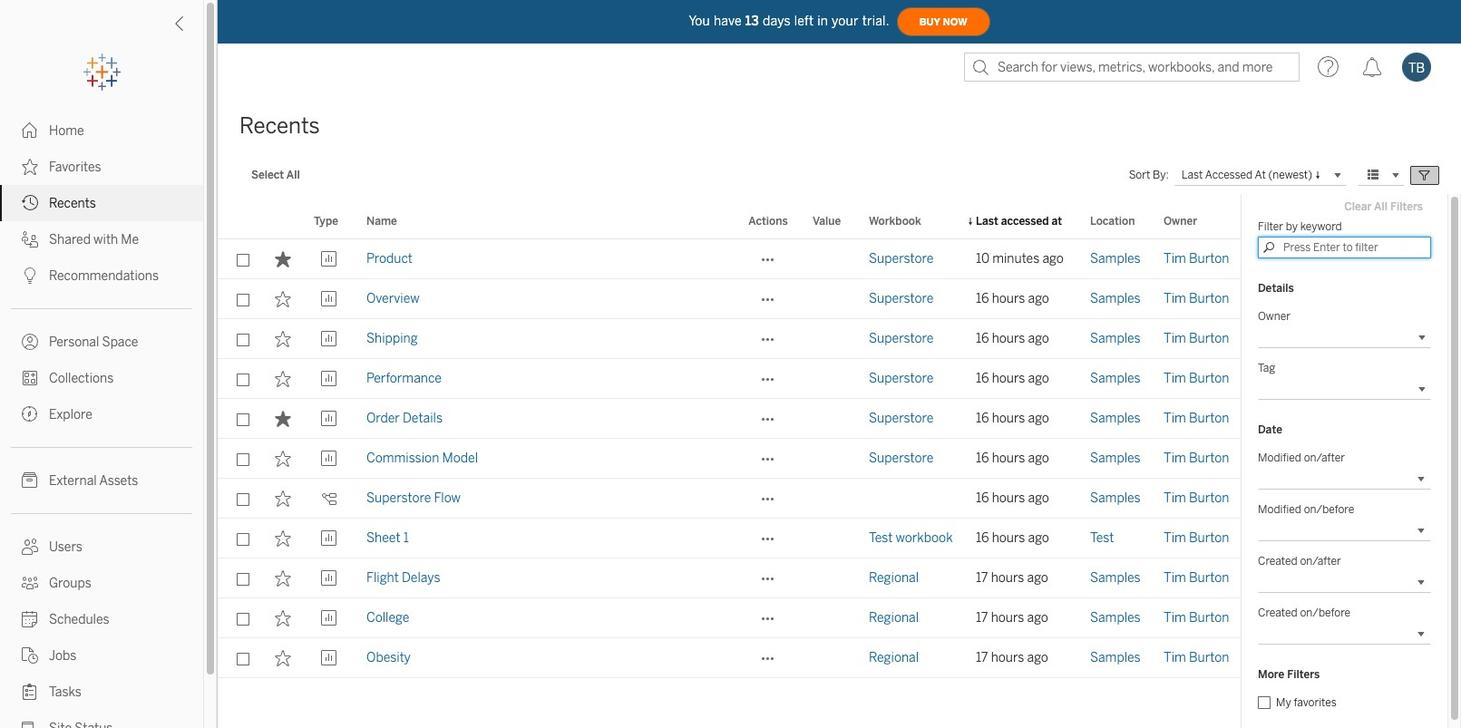 Task type: locate. For each thing, give the bounding box(es) containing it.
3 17 from the top
[[976, 650, 988, 666]]

tim
[[1164, 251, 1186, 267], [1164, 291, 1186, 307], [1164, 331, 1186, 347], [1164, 371, 1186, 386], [1164, 411, 1186, 426], [1164, 451, 1186, 466], [1164, 491, 1186, 506], [1164, 531, 1186, 546], [1164, 571, 1186, 586], [1164, 610, 1186, 626], [1164, 650, 1186, 666]]

hours for shipping
[[992, 331, 1025, 347]]

6 16 from the top
[[976, 491, 989, 506]]

view image for obesity
[[321, 650, 337, 667]]

created for created on/after
[[1258, 555, 1298, 568]]

4 burton from the top
[[1189, 371, 1229, 386]]

1 horizontal spatial recents
[[239, 112, 320, 139]]

grid
[[218, 205, 1247, 728]]

by text only_f5he34f image
[[22, 122, 38, 139], [22, 195, 38, 211], [22, 268, 38, 284], [22, 334, 38, 350], [22, 370, 38, 386], [22, 473, 38, 489], [22, 575, 38, 591], [22, 684, 38, 700], [22, 720, 38, 728]]

modified
[[1258, 452, 1302, 464], [1258, 503, 1302, 516]]

5 view image from the top
[[321, 531, 337, 547]]

shared
[[49, 232, 91, 248]]

1 view image from the top
[[321, 291, 337, 308]]

view image
[[321, 251, 337, 268], [321, 331, 337, 347], [321, 411, 337, 427], [321, 451, 337, 467], [321, 531, 337, 547], [321, 571, 337, 587], [321, 610, 337, 627]]

hours for sheet 1
[[992, 531, 1025, 546]]

tim burton for flight delays
[[1164, 571, 1229, 586]]

row containing flight delays
[[218, 559, 1242, 599]]

test for test
[[1090, 531, 1114, 546]]

recents up 'shared'
[[49, 196, 96, 211]]

5 row from the top
[[218, 399, 1242, 439]]

10 tim burton link from the top
[[1164, 599, 1229, 639]]

superstore
[[869, 251, 934, 267], [869, 291, 934, 307], [869, 331, 934, 347], [869, 371, 934, 386], [869, 411, 934, 426], [869, 451, 934, 466], [366, 491, 431, 506]]

3 16 from the top
[[976, 371, 989, 386]]

2 test from the left
[[1090, 531, 1114, 546]]

0 vertical spatial modified
[[1258, 452, 1302, 464]]

8 by text only_f5he34f image from the top
[[22, 684, 38, 700]]

performance
[[366, 371, 442, 386]]

view image up flow 'icon'
[[321, 451, 337, 467]]

all right clear
[[1374, 200, 1388, 213]]

superstore link
[[869, 239, 934, 279], [869, 279, 934, 319], [869, 319, 934, 359], [869, 359, 934, 399], [869, 399, 934, 439], [869, 439, 934, 479]]

2 regional from the top
[[869, 610, 919, 626]]

by text only_f5he34f image for home
[[22, 122, 38, 139]]

filters up the my favorites
[[1287, 669, 1320, 681]]

2 16 from the top
[[976, 331, 989, 347]]

1
[[403, 531, 409, 546]]

2 samples from the top
[[1090, 291, 1141, 307]]

view image left overview link
[[321, 291, 337, 308]]

by text only_f5he34f image left favorites
[[22, 159, 38, 175]]

ago for superstore flow
[[1028, 491, 1049, 506]]

5 by text only_f5he34f image from the top
[[22, 370, 38, 386]]

by text only_f5he34f image inside shared with me link
[[22, 231, 38, 248]]

2 tim from the top
[[1164, 291, 1186, 307]]

samples for order details
[[1090, 411, 1141, 426]]

my
[[1276, 697, 1292, 709]]

0 vertical spatial 17
[[976, 571, 988, 586]]

created
[[1258, 555, 1298, 568], [1258, 607, 1298, 620]]

1 vertical spatial details
[[403, 411, 443, 426]]

4 samples from the top
[[1090, 371, 1141, 386]]

3 view image from the top
[[321, 650, 337, 667]]

row containing superstore flow
[[218, 479, 1242, 519]]

recommendations
[[49, 268, 159, 284]]

by text only_f5he34f image left the schedules
[[22, 611, 38, 628]]

details down filter
[[1258, 282, 1294, 295]]

4 superstore link from the top
[[869, 359, 934, 399]]

3 by text only_f5he34f image from the top
[[22, 406, 38, 423]]

now
[[943, 16, 968, 28]]

1 horizontal spatial test
[[1090, 531, 1114, 546]]

0 horizontal spatial owner
[[1164, 215, 1198, 228]]

details
[[1258, 282, 1294, 295], [403, 411, 443, 426]]

4 samples link from the top
[[1090, 359, 1141, 399]]

cell for product
[[802, 239, 858, 279]]

5 superstore link from the top
[[869, 399, 934, 439]]

9 row from the top
[[218, 559, 1242, 599]]

tim burton for product
[[1164, 251, 1229, 267]]

0 horizontal spatial test
[[869, 531, 893, 546]]

8 samples from the top
[[1090, 571, 1141, 586]]

groups
[[49, 576, 91, 591]]

6 by text only_f5he34f image from the top
[[22, 473, 38, 489]]

personal space
[[49, 335, 138, 350]]

5 tim burton from the top
[[1164, 411, 1229, 426]]

1 vertical spatial regional
[[869, 610, 919, 626]]

test link
[[1090, 519, 1114, 559]]

samples link for college
[[1090, 599, 1141, 639]]

hours for commission model
[[992, 451, 1025, 466]]

regional link
[[869, 559, 919, 599], [869, 599, 919, 639], [869, 639, 919, 679]]

view image for commission model
[[321, 451, 337, 467]]

2 vertical spatial regional
[[869, 650, 919, 666]]

10 tim burton from the top
[[1164, 610, 1229, 626]]

0 vertical spatial last
[[1182, 168, 1203, 181]]

superstore link for order details
[[869, 399, 934, 439]]

1 vertical spatial on/before
[[1300, 607, 1351, 620]]

1 tim burton link from the top
[[1164, 239, 1229, 279]]

recents
[[239, 112, 320, 139], [49, 196, 96, 211]]

10 row from the top
[[218, 599, 1242, 639]]

0 horizontal spatial last
[[976, 215, 999, 228]]

5 by text only_f5he34f image from the top
[[22, 611, 38, 628]]

by text only_f5he34f image left jobs
[[22, 648, 38, 664]]

by text only_f5he34f image left personal at the left top
[[22, 334, 38, 350]]

at
[[1052, 215, 1062, 228]]

3 regional link from the top
[[869, 639, 919, 679]]

1 regional link from the top
[[869, 559, 919, 599]]

2 16 hours ago from the top
[[976, 331, 1049, 347]]

samples for shipping
[[1090, 331, 1141, 347]]

16
[[976, 291, 989, 307], [976, 331, 989, 347], [976, 371, 989, 386], [976, 411, 989, 426], [976, 451, 989, 466], [976, 491, 989, 506], [976, 531, 989, 546]]

by text only_f5he34f image inside recommendations "link"
[[22, 268, 38, 284]]

3 regional from the top
[[869, 650, 919, 666]]

cell for overview
[[802, 279, 858, 319]]

row containing product
[[218, 239, 1242, 279]]

view image for overview
[[321, 291, 337, 308]]

0 horizontal spatial filters
[[1287, 669, 1320, 681]]

by text only_f5he34f image left tasks
[[22, 684, 38, 700]]

Modified on/before text field
[[1258, 520, 1431, 542]]

4 16 hours ago from the top
[[976, 411, 1049, 426]]

modified up created on/after
[[1258, 503, 1302, 516]]

by text only_f5he34f image inside groups link
[[22, 575, 38, 591]]

10 burton from the top
[[1189, 610, 1229, 626]]

groups link
[[0, 565, 203, 601]]

1 horizontal spatial owner
[[1258, 310, 1291, 323]]

8 row from the top
[[218, 519, 1242, 559]]

row group containing product
[[218, 239, 1242, 679]]

1 horizontal spatial last
[[1182, 168, 1203, 181]]

last right by:
[[1182, 168, 1203, 181]]

2 modified from the top
[[1258, 503, 1302, 516]]

on/after up created on/after text field
[[1300, 555, 1341, 568]]

1 vertical spatial last
[[976, 215, 999, 228]]

flight delays link
[[366, 559, 440, 599]]

samples for performance
[[1090, 371, 1141, 386]]

1 vertical spatial recents
[[49, 196, 96, 211]]

by text only_f5he34f image left recommendations
[[22, 268, 38, 284]]

samples link for product
[[1090, 239, 1141, 279]]

superstore for order details's superstore link
[[869, 411, 934, 426]]

view image left shipping link
[[321, 331, 337, 347]]

row containing college
[[218, 599, 1242, 639]]

with
[[94, 232, 118, 248]]

1 horizontal spatial filters
[[1391, 200, 1423, 213]]

7 tim burton from the top
[[1164, 491, 1229, 506]]

list view image
[[1365, 167, 1382, 183]]

2 superstore link from the top
[[869, 279, 934, 319]]

2 vertical spatial view image
[[321, 650, 337, 667]]

ago
[[1043, 251, 1064, 267], [1028, 291, 1049, 307], [1028, 331, 1049, 347], [1028, 371, 1049, 386], [1028, 411, 1049, 426], [1028, 451, 1049, 466], [1028, 491, 1049, 506], [1028, 531, 1049, 546], [1027, 571, 1049, 586], [1027, 610, 1049, 626], [1027, 650, 1049, 666]]

select all
[[251, 169, 300, 181]]

on/before up created on/before text box
[[1300, 607, 1351, 620]]

16 for performance
[[976, 371, 989, 386]]

row group
[[218, 239, 1242, 679]]

samples link for order details
[[1090, 399, 1141, 439]]

9 tim burton from the top
[[1164, 571, 1229, 586]]

all
[[286, 169, 300, 181], [1374, 200, 1388, 213]]

10 samples link from the top
[[1090, 639, 1141, 679]]

tim for sheet 1
[[1164, 531, 1186, 546]]

view image left flight
[[321, 571, 337, 587]]

6 burton from the top
[[1189, 451, 1229, 466]]

2 created from the top
[[1258, 607, 1298, 620]]

6 samples link from the top
[[1090, 439, 1141, 479]]

burton for commission model
[[1189, 451, 1229, 466]]

clear all filters
[[1344, 200, 1423, 213]]

3 tim from the top
[[1164, 331, 1186, 347]]

7 samples link from the top
[[1090, 479, 1141, 519]]

flow
[[434, 491, 461, 506]]

Filter by keyword text field
[[1258, 237, 1431, 259]]

5 tim burton link from the top
[[1164, 399, 1229, 439]]

last inside grid
[[976, 215, 999, 228]]

row containing obesity
[[218, 639, 1242, 679]]

flight delays
[[366, 571, 440, 586]]

by text only_f5he34f image for external assets
[[22, 473, 38, 489]]

17 hours ago for obesity
[[976, 650, 1049, 666]]

tim burton for order details
[[1164, 411, 1229, 426]]

burton for obesity
[[1189, 650, 1229, 666]]

7 samples from the top
[[1090, 491, 1141, 506]]

2 by text only_f5he34f image from the top
[[22, 231, 38, 248]]

2 17 from the top
[[976, 610, 988, 626]]

by text only_f5he34f image inside collections link
[[22, 370, 38, 386]]

all for select
[[286, 169, 300, 181]]

by text only_f5he34f image inside tasks link
[[22, 684, 38, 700]]

cell for shipping
[[802, 319, 858, 359]]

you
[[689, 13, 710, 29]]

recents up select all button
[[239, 112, 320, 139]]

by text only_f5he34f image left collections
[[22, 370, 38, 386]]

by text only_f5he34f image left "explore"
[[22, 406, 38, 423]]

row containing sheet 1
[[218, 519, 1242, 559]]

samples for commission model
[[1090, 451, 1141, 466]]

by text only_f5he34f image inside the recents "link"
[[22, 195, 38, 211]]

view image left performance link
[[321, 371, 337, 387]]

row group inside grid
[[218, 239, 1242, 679]]

cell for superstore flow
[[802, 479, 858, 519]]

1 vertical spatial created
[[1258, 607, 1298, 620]]

0 vertical spatial on/after
[[1304, 452, 1345, 464]]

ago for shipping
[[1028, 331, 1049, 347]]

by text only_f5he34f image left the users
[[22, 539, 38, 555]]

6 tim burton link from the top
[[1164, 439, 1229, 479]]

by text only_f5he34f image inside home link
[[22, 122, 38, 139]]

tim burton link for college
[[1164, 599, 1229, 639]]

cell for performance
[[802, 359, 858, 399]]

clear all filters button
[[1336, 196, 1431, 218]]

superstore for performance's superstore link
[[869, 371, 934, 386]]

tim for commission model
[[1164, 451, 1186, 466]]

1 tim burton from the top
[[1164, 251, 1229, 267]]

0 vertical spatial created
[[1258, 555, 1298, 568]]

view image left order
[[321, 411, 337, 427]]

tim for obesity
[[1164, 650, 1186, 666]]

external assets link
[[0, 463, 203, 499]]

9 samples from the top
[[1090, 610, 1141, 626]]

on/after
[[1304, 452, 1345, 464], [1300, 555, 1341, 568]]

1 created from the top
[[1258, 555, 1298, 568]]

1 superstore link from the top
[[869, 239, 934, 279]]

6 16 hours ago from the top
[[976, 491, 1049, 506]]

by text only_f5he34f image for collections
[[22, 370, 38, 386]]

4 tim burton link from the top
[[1164, 359, 1229, 399]]

modified for modified on/after
[[1258, 452, 1302, 464]]

all right select at top left
[[286, 169, 300, 181]]

11 tim burton from the top
[[1164, 650, 1229, 666]]

superstore link for overview
[[869, 279, 934, 319]]

superstore link for shipping
[[869, 319, 934, 359]]

sheet 1 link
[[366, 519, 409, 559]]

filters right clear
[[1391, 200, 1423, 213]]

cell
[[802, 239, 858, 279], [802, 279, 858, 319], [802, 319, 858, 359], [802, 359, 858, 399], [802, 399, 858, 439], [802, 439, 858, 479], [802, 479, 858, 519], [858, 479, 965, 519], [802, 519, 858, 559], [802, 559, 858, 599], [802, 599, 858, 639], [802, 639, 858, 679]]

order details
[[366, 411, 443, 426]]

modified down date on the right of the page
[[1258, 452, 1302, 464]]

owner up "tag"
[[1258, 310, 1291, 323]]

1 16 from the top
[[976, 291, 989, 307]]

tim burton link for obesity
[[1164, 639, 1229, 679]]

16 for order details
[[976, 411, 989, 426]]

filter by keyword
[[1258, 220, 1342, 233]]

hours for performance
[[992, 371, 1025, 386]]

3 row from the top
[[218, 319, 1242, 359]]

view image
[[321, 291, 337, 308], [321, 371, 337, 387], [321, 650, 337, 667]]

last inside dropdown button
[[1182, 168, 1203, 181]]

samples for overview
[[1090, 291, 1141, 307]]

10 tim from the top
[[1164, 610, 1186, 626]]

view image left college link
[[321, 610, 337, 627]]

explore
[[49, 407, 92, 423]]

by text only_f5he34f image inside schedules link
[[22, 611, 38, 628]]

details inside row group
[[403, 411, 443, 426]]

1 vertical spatial 17
[[976, 610, 988, 626]]

view image left obesity link
[[321, 650, 337, 667]]

created on/before
[[1258, 607, 1351, 620]]

superstore link for product
[[869, 239, 934, 279]]

grid containing product
[[218, 205, 1247, 728]]

modified on/before
[[1258, 503, 1355, 516]]

4 tim from the top
[[1164, 371, 1186, 386]]

tim burton for obesity
[[1164, 650, 1229, 666]]

created down created on/after
[[1258, 607, 1298, 620]]

1 test from the left
[[869, 531, 893, 546]]

by text only_f5he34f image inside users link
[[22, 539, 38, 555]]

2 tim burton from the top
[[1164, 291, 1229, 307]]

flight
[[366, 571, 399, 586]]

burton for product
[[1189, 251, 1229, 267]]

hours for overview
[[992, 291, 1025, 307]]

schedules
[[49, 612, 109, 628]]

0 vertical spatial regional
[[869, 571, 919, 586]]

0 vertical spatial filters
[[1391, 200, 1423, 213]]

4 tim burton from the top
[[1164, 371, 1229, 386]]

superstore inside superstore flow link
[[366, 491, 431, 506]]

tim burton link for order details
[[1164, 399, 1229, 439]]

owner
[[1164, 215, 1198, 228], [1258, 310, 1291, 323]]

view image for college
[[321, 610, 337, 627]]

1 by text only_f5he34f image from the top
[[22, 122, 38, 139]]

3 view image from the top
[[321, 411, 337, 427]]

hours for order details
[[992, 411, 1025, 426]]

4 row from the top
[[218, 359, 1242, 399]]

8 samples link from the top
[[1090, 559, 1141, 599]]

view image down flow 'icon'
[[321, 531, 337, 547]]

6 tim burton from the top
[[1164, 451, 1229, 466]]

by
[[1286, 220, 1298, 233]]

regional
[[869, 571, 919, 586], [869, 610, 919, 626], [869, 650, 919, 666]]

last left accessed
[[976, 215, 999, 228]]

0 vertical spatial on/before
[[1304, 503, 1355, 516]]

actions
[[749, 215, 788, 228]]

by text only_f5he34f image inside "explore" "link"
[[22, 406, 38, 423]]

by text only_f5he34f image inside external assets link
[[22, 473, 38, 489]]

3 17 hours ago from the top
[[976, 650, 1049, 666]]

1 tim from the top
[[1164, 251, 1186, 267]]

17 hours ago for flight delays
[[976, 571, 1049, 586]]

1 vertical spatial modified
[[1258, 503, 1302, 516]]

by:
[[1153, 169, 1169, 181]]

0 horizontal spatial recents
[[49, 196, 96, 211]]

view image for sheet 1
[[321, 531, 337, 547]]

16 hours ago for superstore flow
[[976, 491, 1049, 506]]

workbook
[[869, 215, 921, 228]]

0 vertical spatial view image
[[321, 291, 337, 308]]

1 vertical spatial view image
[[321, 371, 337, 387]]

by text only_f5he34f image for users
[[22, 539, 38, 555]]

11 tim burton link from the top
[[1164, 639, 1229, 679]]

1 vertical spatial on/after
[[1300, 555, 1341, 568]]

by text only_f5he34f image down favorites link
[[22, 195, 38, 211]]

3 burton from the top
[[1189, 331, 1229, 347]]

created up created on/before at the right of the page
[[1258, 555, 1298, 568]]

0 vertical spatial 17 hours ago
[[976, 571, 1049, 586]]

by text only_f5he34f image down tasks link
[[22, 720, 38, 728]]

0 vertical spatial details
[[1258, 282, 1294, 295]]

1 row from the top
[[218, 239, 1242, 279]]

7 16 from the top
[[976, 531, 989, 546]]

cell for obesity
[[802, 639, 858, 679]]

samples for college
[[1090, 610, 1141, 626]]

2 tim burton link from the top
[[1164, 279, 1229, 319]]

1 vertical spatial 17 hours ago
[[976, 610, 1049, 626]]

details right order
[[403, 411, 443, 426]]

1 horizontal spatial details
[[1258, 282, 1294, 295]]

17 hours ago
[[976, 571, 1049, 586], [976, 610, 1049, 626], [976, 650, 1049, 666]]

regional for college
[[869, 610, 919, 626]]

tim burton for overview
[[1164, 291, 1229, 307]]

3 by text only_f5he34f image from the top
[[22, 268, 38, 284]]

0 vertical spatial recents
[[239, 112, 320, 139]]

on/before up modified on/before text field
[[1304, 503, 1355, 516]]

samples for flight delays
[[1090, 571, 1141, 586]]

6 superstore link from the top
[[869, 439, 934, 479]]

6 tim from the top
[[1164, 451, 1186, 466]]

6 samples from the top
[[1090, 451, 1141, 466]]

5 burton from the top
[[1189, 411, 1229, 426]]

4 by text only_f5he34f image from the top
[[22, 334, 38, 350]]

2 view image from the top
[[321, 331, 337, 347]]

2 burton from the top
[[1189, 291, 1229, 307]]

on/before for created on/before
[[1300, 607, 1351, 620]]

5 samples link from the top
[[1090, 399, 1141, 439]]

11 row from the top
[[218, 639, 1242, 679]]

1 horizontal spatial all
[[1374, 200, 1388, 213]]

tim burton link for superstore flow
[[1164, 479, 1229, 519]]

regional link for obesity
[[869, 639, 919, 679]]

tim burton
[[1164, 251, 1229, 267], [1164, 291, 1229, 307], [1164, 331, 1229, 347], [1164, 371, 1229, 386], [1164, 411, 1229, 426], [1164, 451, 1229, 466], [1164, 491, 1229, 506], [1164, 531, 1229, 546], [1164, 571, 1229, 586], [1164, 610, 1229, 626], [1164, 650, 1229, 666]]

6 by text only_f5he34f image from the top
[[22, 648, 38, 664]]

by text only_f5he34f image
[[22, 159, 38, 175], [22, 231, 38, 248], [22, 406, 38, 423], [22, 539, 38, 555], [22, 611, 38, 628], [22, 648, 38, 664]]

cell for college
[[802, 599, 858, 639]]

0 horizontal spatial all
[[286, 169, 300, 181]]

owner down by:
[[1164, 215, 1198, 228]]

recents link
[[0, 185, 203, 221]]

3 16 hours ago from the top
[[976, 371, 1049, 386]]

tim burton link for performance
[[1164, 359, 1229, 399]]

view image down type
[[321, 251, 337, 268]]

3 superstore link from the top
[[869, 319, 934, 359]]

on/after up modified on/after "text box"
[[1304, 452, 1345, 464]]

0 vertical spatial all
[[286, 169, 300, 181]]

by text only_f5he34f image inside favorites link
[[22, 159, 38, 175]]

by text only_f5he34f image left external
[[22, 473, 38, 489]]

test for test workbook
[[869, 531, 893, 546]]

by text only_f5he34f image inside personal space link
[[22, 334, 38, 350]]

5 samples from the top
[[1090, 411, 1141, 426]]

tim burton for performance
[[1164, 371, 1229, 386]]

buy now button
[[897, 7, 990, 36]]

1 vertical spatial owner
[[1258, 310, 1291, 323]]

row containing order details
[[218, 399, 1242, 439]]

6 row from the top
[[218, 439, 1242, 479]]

test
[[869, 531, 893, 546], [1090, 531, 1114, 546]]

superstore link for commission model
[[869, 439, 934, 479]]

Created on/before text field
[[1258, 623, 1431, 645]]

samples
[[1090, 251, 1141, 267], [1090, 291, 1141, 307], [1090, 331, 1141, 347], [1090, 371, 1141, 386], [1090, 411, 1141, 426], [1090, 451, 1141, 466], [1090, 491, 1141, 506], [1090, 571, 1141, 586], [1090, 610, 1141, 626], [1090, 650, 1141, 666]]

tim for overview
[[1164, 291, 1186, 307]]

3 tim burton from the top
[[1164, 331, 1229, 347]]

by text only_f5he34f image left groups at the left bottom of the page
[[22, 575, 38, 591]]

by text only_f5he34f image inside jobs link
[[22, 648, 38, 664]]

7 tim from the top
[[1164, 491, 1186, 506]]

by text only_f5he34f image for tasks
[[22, 684, 38, 700]]

samples for obesity
[[1090, 650, 1141, 666]]

0 horizontal spatial details
[[403, 411, 443, 426]]

tim burton link
[[1164, 239, 1229, 279], [1164, 279, 1229, 319], [1164, 319, 1229, 359], [1164, 359, 1229, 399], [1164, 399, 1229, 439], [1164, 439, 1229, 479], [1164, 479, 1229, 519], [1164, 519, 1229, 559], [1164, 559, 1229, 599], [1164, 599, 1229, 639], [1164, 639, 1229, 679]]

filters
[[1391, 200, 1423, 213], [1287, 669, 1320, 681]]

superstore for overview's superstore link
[[869, 291, 934, 307]]

row
[[218, 239, 1242, 279], [218, 279, 1242, 319], [218, 319, 1242, 359], [218, 359, 1242, 399], [218, 399, 1242, 439], [218, 439, 1242, 479], [218, 479, 1242, 519], [218, 519, 1242, 559], [218, 559, 1242, 599], [218, 599, 1242, 639], [218, 639, 1242, 679]]

7 burton from the top
[[1189, 491, 1229, 506]]

4 16 from the top
[[976, 411, 989, 426]]

2 by text only_f5he34f image from the top
[[22, 195, 38, 211]]

created for created on/before
[[1258, 607, 1298, 620]]

me
[[121, 232, 139, 248]]

1 vertical spatial all
[[1374, 200, 1388, 213]]

9 by text only_f5he34f image from the top
[[22, 720, 38, 728]]

0 vertical spatial owner
[[1164, 215, 1198, 228]]

11 burton from the top
[[1189, 650, 1229, 666]]

2 vertical spatial 17 hours ago
[[976, 650, 1049, 666]]

7 view image from the top
[[321, 610, 337, 627]]

by text only_f5he34f image left 'shared'
[[22, 231, 38, 248]]

2 vertical spatial 17
[[976, 650, 988, 666]]

by text only_f5he34f image left home
[[22, 122, 38, 139]]



Task type: describe. For each thing, give the bounding box(es) containing it.
sheet
[[366, 531, 401, 546]]

schedules link
[[0, 601, 203, 638]]

commission model
[[366, 451, 478, 466]]

on/after for created on/after
[[1300, 555, 1341, 568]]

modified on/after
[[1258, 452, 1345, 464]]

burton for shipping
[[1189, 331, 1229, 347]]

favorites link
[[0, 149, 203, 185]]

tim for order details
[[1164, 411, 1186, 426]]

tag
[[1258, 362, 1276, 375]]

value
[[813, 215, 841, 228]]

product link
[[366, 239, 413, 279]]

keyword
[[1300, 220, 1342, 233]]

row containing overview
[[218, 279, 1242, 319]]

by text only_f5he34f image for schedules
[[22, 611, 38, 628]]

sort by:
[[1129, 169, 1169, 181]]

test workbook link
[[869, 519, 953, 559]]

tim burton for shipping
[[1164, 331, 1229, 347]]

burton for flight delays
[[1189, 571, 1229, 586]]

row containing shipping
[[218, 319, 1242, 359]]

17 for flight delays
[[976, 571, 988, 586]]

burton for superstore flow
[[1189, 491, 1229, 506]]

explore link
[[0, 396, 203, 433]]

superstore for superstore flow
[[366, 491, 431, 506]]

hours for college
[[991, 610, 1024, 626]]

overview link
[[366, 279, 420, 319]]

delays
[[402, 571, 440, 586]]

burton for college
[[1189, 610, 1229, 626]]

main navigation. press the up and down arrow keys to access links. element
[[0, 112, 203, 728]]

samples link for obesity
[[1090, 639, 1141, 679]]

hours for superstore flow
[[992, 491, 1025, 506]]

have
[[714, 13, 742, 29]]

model
[[442, 451, 478, 466]]

shared with me link
[[0, 221, 203, 258]]

tim for performance
[[1164, 371, 1186, 386]]

shared with me
[[49, 232, 139, 248]]

samples link for performance
[[1090, 359, 1141, 399]]

samples link for superstore flow
[[1090, 479, 1141, 519]]

tim burton for commission model
[[1164, 451, 1229, 466]]

obesity link
[[366, 639, 411, 679]]

external assets
[[49, 474, 138, 489]]

hours for flight delays
[[991, 571, 1024, 586]]

last accessed at
[[976, 215, 1062, 228]]

ago for flight delays
[[1027, 571, 1049, 586]]

users
[[49, 540, 82, 555]]

location
[[1090, 215, 1135, 228]]

tasks
[[49, 685, 82, 700]]

burton for performance
[[1189, 371, 1229, 386]]

your
[[832, 13, 859, 29]]

collections
[[49, 371, 114, 386]]

(newest)
[[1269, 168, 1313, 181]]

owner inside grid
[[1164, 215, 1198, 228]]

type
[[314, 215, 338, 228]]

recents inside "link"
[[49, 196, 96, 211]]

tim burton for college
[[1164, 610, 1229, 626]]

10
[[976, 251, 990, 267]]

tim burton for sheet 1
[[1164, 531, 1229, 546]]

order details link
[[366, 399, 443, 439]]

16 hours ago for sheet 1
[[976, 531, 1049, 546]]

Modified on/after text field
[[1258, 468, 1431, 490]]

burton for overview
[[1189, 291, 1229, 307]]

samples for superstore flow
[[1090, 491, 1141, 506]]

shipping
[[366, 331, 418, 347]]

tasks link
[[0, 674, 203, 710]]

tim burton link for flight delays
[[1164, 559, 1229, 599]]

navigation panel element
[[0, 54, 203, 728]]

external
[[49, 474, 97, 489]]

16 hours ago for order details
[[976, 411, 1049, 426]]

ago for obesity
[[1027, 650, 1049, 666]]

by text only_f5he34f image for recommendations
[[22, 268, 38, 284]]

flow image
[[321, 491, 337, 507]]

regional link for college
[[869, 599, 919, 639]]

tim for product
[[1164, 251, 1186, 267]]

tim burton link for product
[[1164, 239, 1229, 279]]

more filters
[[1258, 669, 1320, 681]]

order
[[366, 411, 400, 426]]

all for clear
[[1374, 200, 1388, 213]]

accessed
[[1001, 215, 1049, 228]]

ago for sheet 1
[[1028, 531, 1049, 546]]

10 minutes ago
[[976, 251, 1064, 267]]

in
[[817, 13, 828, 29]]

16 hours ago for commission model
[[976, 451, 1049, 466]]

tim burton link for shipping
[[1164, 319, 1229, 359]]

sort
[[1129, 169, 1151, 181]]

16 for shipping
[[976, 331, 989, 347]]

row containing performance
[[218, 359, 1242, 399]]

by text only_f5he34f image for recents
[[22, 195, 38, 211]]

modified for modified on/before
[[1258, 503, 1302, 516]]

home
[[49, 123, 84, 139]]

17 for college
[[976, 610, 988, 626]]

16 for sheet 1
[[976, 531, 989, 546]]

test workbook
[[869, 531, 953, 546]]

product
[[366, 251, 413, 267]]

clear
[[1344, 200, 1372, 213]]

at
[[1255, 168, 1266, 181]]

assets
[[99, 474, 138, 489]]

trial.
[[862, 13, 890, 29]]

last accessed at (newest) button
[[1174, 164, 1347, 186]]

sheet 1
[[366, 531, 409, 546]]

cell for order details
[[802, 399, 858, 439]]

last for last accessed at
[[976, 215, 999, 228]]

16 for commission model
[[976, 451, 989, 466]]

buy
[[919, 16, 940, 28]]

recommendations link
[[0, 258, 203, 294]]

cell for flight delays
[[802, 559, 858, 599]]

college link
[[366, 599, 409, 639]]

on/before for modified on/before
[[1304, 503, 1355, 516]]

superstore for commission model superstore link
[[869, 451, 934, 466]]

view image for product
[[321, 251, 337, 268]]

left
[[794, 13, 814, 29]]

accessed
[[1205, 168, 1253, 181]]

samples for product
[[1090, 251, 1141, 267]]

filters inside button
[[1391, 200, 1423, 213]]

regional for flight delays
[[869, 571, 919, 586]]

Created on/after text field
[[1258, 571, 1431, 593]]

samples link for commission model
[[1090, 439, 1141, 479]]

view image for order details
[[321, 411, 337, 427]]

by text only_f5he34f image for jobs
[[22, 648, 38, 664]]

view image for performance
[[321, 371, 337, 387]]

created on/after
[[1258, 555, 1341, 568]]

commission
[[366, 451, 439, 466]]

ago for product
[[1043, 251, 1064, 267]]

space
[[102, 335, 138, 350]]

shipping link
[[366, 319, 418, 359]]

performance link
[[366, 359, 442, 399]]

superstore for shipping superstore link
[[869, 331, 934, 347]]

favorites
[[49, 160, 101, 175]]

superstore for product's superstore link
[[869, 251, 934, 267]]

workbook
[[896, 531, 953, 546]]

you have 13 days left in your trial.
[[689, 13, 890, 29]]

ago for performance
[[1028, 371, 1049, 386]]

1 vertical spatial filters
[[1287, 669, 1320, 681]]

superstore flow
[[366, 491, 461, 506]]

17 for obesity
[[976, 650, 988, 666]]

row containing commission model
[[218, 439, 1242, 479]]

name
[[366, 215, 397, 228]]

college
[[366, 610, 409, 626]]

hours for obesity
[[991, 650, 1024, 666]]

on/after for modified on/after
[[1304, 452, 1345, 464]]

jobs link
[[0, 638, 203, 674]]

13
[[745, 13, 759, 29]]

tim for flight delays
[[1164, 571, 1186, 586]]

last accessed at (newest)
[[1182, 168, 1313, 181]]

commission model link
[[366, 439, 478, 479]]

by text only_f5he34f image for shared with me
[[22, 231, 38, 248]]

17 hours ago for college
[[976, 610, 1049, 626]]

superstore link for performance
[[869, 359, 934, 399]]

users link
[[0, 529, 203, 565]]

ago for college
[[1027, 610, 1049, 626]]

Search for views, metrics, workbooks, and more text field
[[964, 53, 1300, 82]]

select all button
[[239, 164, 312, 186]]

by text only_f5he34f image for groups
[[22, 575, 38, 591]]

tim burton link for overview
[[1164, 279, 1229, 319]]

favorites
[[1294, 697, 1337, 709]]

16 hours ago for overview
[[976, 291, 1049, 307]]

my favorites
[[1276, 697, 1337, 709]]

regional for obesity
[[869, 650, 919, 666]]

minutes
[[993, 251, 1040, 267]]



Task type: vqa. For each thing, say whether or not it's contained in the screenshot.
Box
no



